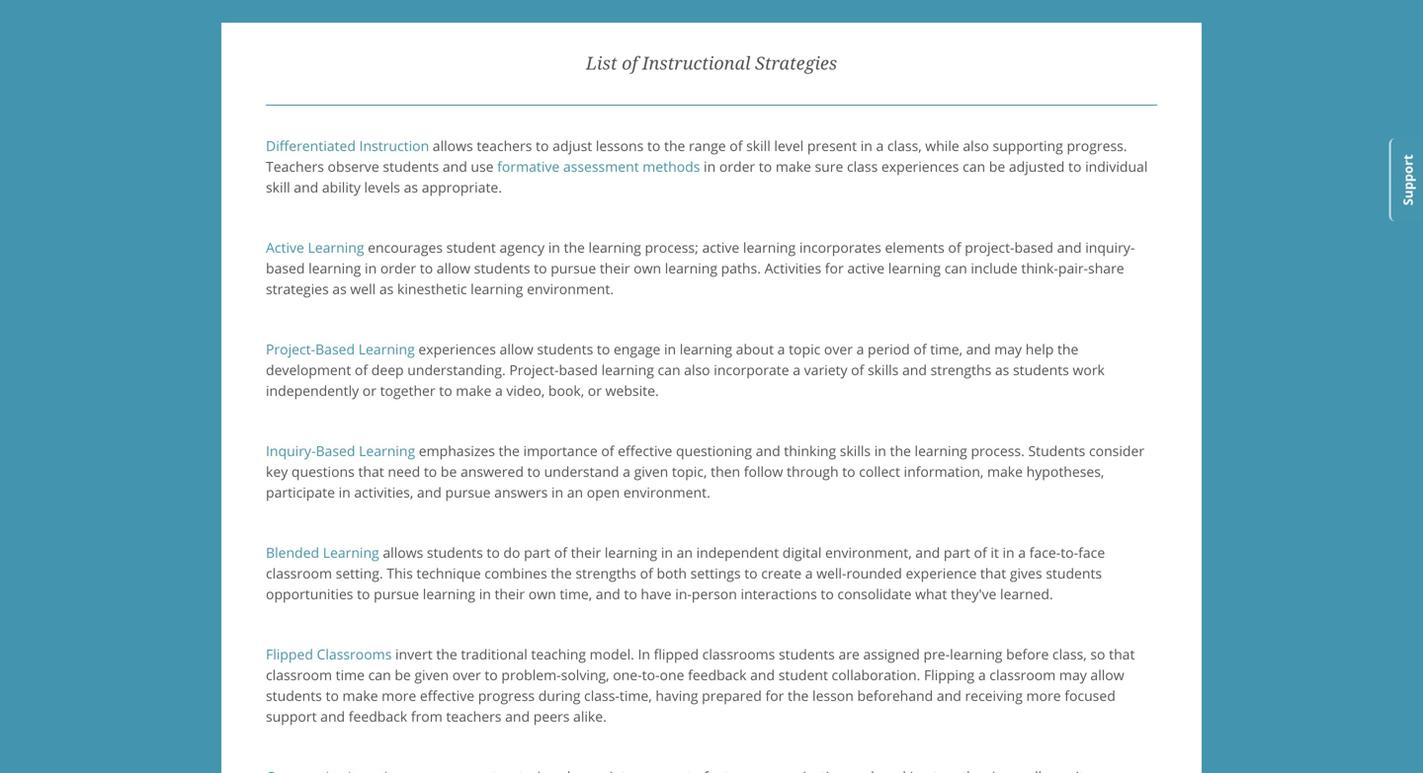 Task type: vqa. For each thing, say whether or not it's contained in the screenshot.
'Explore our library of over 88,000 lessons'
no



Task type: describe. For each thing, give the bounding box(es) containing it.
teachers inside allows teachers to adjust lessons to the range of skill level present in a class, while also supporting progress. teachers observe students and use
[[477, 137, 532, 155]]

a inside allows teachers to adjust lessons to the range of skill level present in a class, while also supporting progress. teachers observe students and use
[[876, 137, 884, 155]]

allows for setting.
[[383, 544, 423, 563]]

questioning
[[676, 442, 752, 461]]

support
[[1399, 155, 1417, 206]]

blended learning link
[[266, 544, 379, 563]]

as right 'well'
[[379, 280, 394, 299]]

of right period
[[914, 340, 927, 359]]

their inside encourages student agency in the learning process; active learning incorporates elements of project-based and inquiry- based learning in order to allow students to pursue their own learning paths. activities for active learning can include think-pair-share strategies as well as kinesthetic learning environment.
[[600, 259, 630, 278]]

observe
[[328, 157, 379, 176]]

time, inside invert the traditional teaching model. in flipped classrooms students are assigned pre-learning before class, so that classroom time can be given over to problem-solving, one-to-one feedback and student collaboration. flipping a classroom may allow students to make more effective progress during class-time, having prepared for the lesson beforehand and receiving more focused support and feedback from teachers and peers alike.
[[620, 687, 652, 706]]

person
[[692, 585, 737, 604]]

a inside invert the traditional teaching model. in flipped classrooms students are assigned pre-learning before class, so that classroom time can be given over to problem-solving, one-to-one feedback and student collaboration. flipping a classroom may allow students to make more effective progress during class-time, having prepared for the lesson beforehand and receiving more focused support and feedback from teachers and peers alike.
[[978, 666, 986, 685]]

in inside experiences allow students to engage in learning about a topic over a period of time, and may help the development of deep understanding. project-based learning can also incorporate a variety of skills and strengths as students work independently or together to make a video, book, or website.
[[664, 340, 676, 359]]

to right need
[[424, 463, 437, 482]]

to left engage
[[597, 340, 610, 359]]

to up answers
[[527, 463, 541, 482]]

can inside encourages student agency in the learning process; active learning incorporates elements of project-based and inquiry- based learning in order to allow students to pursue their own learning paths. activities for active learning can include think-pair-share strategies as well as kinesthetic learning environment.
[[945, 259, 967, 278]]

classroom down 'flipped'
[[266, 666, 332, 685]]

students up the book,
[[537, 340, 593, 359]]

both
[[657, 565, 687, 583]]

collect
[[859, 463, 900, 482]]

0 vertical spatial feedback
[[688, 666, 747, 685]]

think-
[[1021, 259, 1058, 278]]

technique
[[417, 565, 481, 583]]

book,
[[548, 382, 584, 400]]

learning up need
[[359, 442, 415, 461]]

be for emphasizes the importance of effective questioning and thinking skills in the learning process. students consider key questions that need to be answered to understand a given topic, then follow through to collect information, make hypotheses, participate in activities, and pursue answers in an open environment.
[[441, 463, 457, 482]]

to down the independent
[[744, 565, 758, 583]]

time
[[336, 666, 365, 685]]

learning down active learning link at the left
[[308, 259, 361, 278]]

the inside experiences allow students to engage in learning about a topic over a period of time, and may help the development of deep understanding. project-based learning can also incorporate a variety of skills and strengths as students work independently or together to make a video, book, or website.
[[1057, 340, 1079, 359]]

student inside invert the traditional teaching model. in flipped classrooms students are assigned pre-learning before class, so that classroom time can be given over to problem-solving, one-to-one feedback and student collaboration. flipping a classroom may allow students to make more effective progress during class-time, having prepared for the lesson beforehand and receiving more focused support and feedback from teachers and peers alike.
[[779, 666, 828, 685]]

project-based learning link
[[266, 340, 418, 359]]

and inside in order to make sure class experiences can be adjusted to individual skill and ability levels as appropriate.
[[294, 178, 318, 197]]

and down classrooms
[[750, 666, 775, 685]]

in up both
[[661, 544, 673, 563]]

to down "understanding."
[[439, 382, 452, 400]]

given inside emphasizes the importance of effective questioning and thinking skills in the learning process. students consider key questions that need to be answered to understand a given topic, then follow through to collect information, make hypotheses, participate in activities, and pursue answers in an open environment.
[[634, 463, 668, 482]]

pre-
[[924, 646, 950, 664]]

the up collect at the bottom right
[[890, 442, 911, 461]]

progress.
[[1067, 137, 1127, 155]]

in inside allows teachers to adjust lessons to the range of skill level present in a class, while also supporting progress. teachers observe students and use
[[861, 137, 873, 155]]

experiences allow students to engage in learning about a topic over a period of time, and may help the development of deep understanding. project-based learning can also incorporate a variety of skills and strengths as students work independently or together to make a video, book, or website.
[[266, 340, 1105, 400]]

over inside invert the traditional teaching model. in flipped classrooms students are assigned pre-learning before class, so that classroom time can be given over to problem-solving, one-to-one feedback and student collaboration. flipping a classroom may allow students to make more effective progress during class-time, having prepared for the lesson beforehand and receiving more focused support and feedback from teachers and peers alike.
[[452, 666, 481, 685]]

classrooms
[[317, 646, 392, 664]]

topic
[[789, 340, 821, 359]]

process;
[[645, 238, 699, 257]]

in up 'well'
[[365, 259, 377, 278]]

key
[[266, 463, 288, 482]]

experiences inside in order to make sure class experiences can be adjusted to individual skill and ability levels as appropriate.
[[882, 157, 959, 176]]

development
[[266, 361, 351, 380]]

be for invert the traditional teaching model. in flipped classrooms students are assigned pre-learning before class, so that classroom time can be given over to problem-solving, one-to-one feedback and student collaboration. flipping a classroom may allow students to make more effective progress during class-time, having prepared for the lesson beforehand and receiving more focused support and feedback from teachers and peers alike.
[[395, 666, 411, 685]]

gives
[[1010, 565, 1042, 583]]

questions
[[291, 463, 355, 482]]

the inside encourages student agency in the learning process; active learning incorporates elements of project-based and inquiry- based learning in order to allow students to pursue their own learning paths. activities for active learning can include think-pair-share strategies as well as kinesthetic learning environment.
[[564, 238, 585, 257]]

a down the digital
[[805, 565, 813, 583]]

inquiry-
[[266, 442, 316, 461]]

learning up website.
[[601, 361, 654, 380]]

appropriate.
[[422, 178, 502, 197]]

to- inside allows students to do part of their learning in an independent digital environment, and part of it in a face-to-face classroom setting. this technique combines the strengths of both settings to create a well-rounded experience that gives students opportunities to pursue learning in their own time, and to have in-person interactions to consolidate what they've learned.
[[1061, 544, 1078, 563]]

a left video,
[[495, 382, 503, 400]]

of right do
[[554, 544, 567, 563]]

class, for while
[[887, 137, 922, 155]]

and right support in the bottom left of the page
[[320, 708, 345, 727]]

individual
[[1085, 157, 1148, 176]]

allow inside invert the traditional teaching model. in flipped classrooms students are assigned pre-learning before class, so that classroom time can be given over to problem-solving, one-to-one feedback and student collaboration. flipping a classroom may allow students to make more effective progress during class-time, having prepared for the lesson beforehand and receiving more focused support and feedback from teachers and peers alike.
[[1091, 666, 1124, 685]]

for inside invert the traditional teaching model. in flipped classrooms students are assigned pre-learning before class, so that classroom time can be given over to problem-solving, one-to-one feedback and student collaboration. flipping a classroom may allow students to make more effective progress during class-time, having prepared for the lesson beforehand and receiving more focused support and feedback from teachers and peers alike.
[[765, 687, 784, 706]]

agency
[[500, 238, 545, 257]]

allow inside experiences allow students to engage in learning about a topic over a period of time, and may help the development of deep understanding. project-based learning can also incorporate a variety of skills and strengths as students work independently or together to make a video, book, or website.
[[500, 340, 533, 359]]

from
[[411, 708, 443, 727]]

to left have
[[624, 585, 637, 604]]

in right it
[[1003, 544, 1015, 563]]

independent
[[696, 544, 779, 563]]

for inside encourages student agency in the learning process; active learning incorporates elements of project-based and inquiry- based learning in order to allow students to pursue their own learning paths. activities for active learning can include think-pair-share strategies as well as kinesthetic learning environment.
[[825, 259, 844, 278]]

active learning
[[266, 238, 364, 257]]

as left 'well'
[[332, 280, 347, 299]]

to up formative
[[536, 137, 549, 155]]

supporting
[[993, 137, 1063, 155]]

they've
[[951, 585, 997, 604]]

to down "agency" at the left top
[[534, 259, 547, 278]]

students down help
[[1013, 361, 1069, 380]]

learning down elements
[[888, 259, 941, 278]]

and left help
[[966, 340, 991, 359]]

strengths inside experiences allow students to engage in learning about a topic over a period of time, and may help the development of deep understanding. project-based learning can also incorporate a variety of skills and strengths as students work independently or together to make a video, book, or website.
[[931, 361, 992, 380]]

ability
[[322, 178, 361, 197]]

also inside experiences allow students to engage in learning about a topic over a period of time, and may help the development of deep understanding. project-based learning can also incorporate a variety of skills and strengths as students work independently or together to make a video, book, or website.
[[684, 361, 710, 380]]

make inside emphasizes the importance of effective questioning and thinking skills in the learning process. students consider key questions that need to be answered to understand a given topic, then follow through to collect information, make hypotheses, participate in activities, and pursue answers in an open environment.
[[987, 463, 1023, 482]]

strategies
[[266, 280, 329, 299]]

flipped classrooms
[[266, 646, 392, 664]]

and up experience
[[915, 544, 940, 563]]

then
[[711, 463, 740, 482]]

class, for so
[[1053, 646, 1087, 664]]

student inside encourages student agency in the learning process; active learning incorporates elements of project-based and inquiry- based learning in order to allow students to pursue their own learning paths. activities for active learning can include think-pair-share strategies as well as kinesthetic learning environment.
[[446, 238, 496, 257]]

in-
[[675, 585, 692, 604]]

learning up activities
[[743, 238, 796, 257]]

lessons
[[596, 137, 644, 155]]

prepared
[[702, 687, 762, 706]]

share
[[1088, 259, 1124, 278]]

allows for use
[[433, 137, 473, 155]]

independently
[[266, 382, 359, 400]]

active
[[266, 238, 304, 257]]

project-based learning
[[266, 340, 418, 359]]

learning inside invert the traditional teaching model. in flipped classrooms students are assigned pre-learning before class, so that classroom time can be given over to problem-solving, one-to-one feedback and student collaboration. flipping a classroom may allow students to make more effective progress during class-time, having prepared for the lesson beforehand and receiving more focused support and feedback from teachers and peers alike.
[[950, 646, 1003, 664]]

students down face
[[1046, 565, 1102, 583]]

inquiry-based learning link
[[266, 442, 415, 461]]

the up answered
[[499, 442, 520, 461]]

0 vertical spatial project-
[[266, 340, 315, 359]]

formative assessment methods link
[[497, 157, 700, 176]]

can inside in order to make sure class experiences can be adjusted to individual skill and ability levels as appropriate.
[[963, 157, 986, 176]]

importance
[[523, 442, 598, 461]]

to left collect at the bottom right
[[842, 463, 856, 482]]

learning down process;
[[665, 259, 718, 278]]

to up kinesthetic
[[420, 259, 433, 278]]

own inside allows students to do part of their learning in an independent digital environment, and part of it in a face-to-face classroom setting. this technique combines the strengths of both settings to create a well-rounded experience that gives students opportunities to pursue learning in their own time, and to have in-person interactions to consolidate what they've learned.
[[529, 585, 556, 604]]

2 vertical spatial their
[[495, 585, 525, 604]]

incorporate
[[714, 361, 789, 380]]

project-
[[965, 238, 1015, 257]]

of left 'deep'
[[355, 361, 368, 380]]

answered
[[461, 463, 524, 482]]

adjust
[[553, 137, 592, 155]]

a down the topic
[[793, 361, 801, 380]]

rounded
[[846, 565, 902, 583]]

participate
[[266, 483, 335, 502]]

solving,
[[561, 666, 609, 685]]

receiving
[[965, 687, 1023, 706]]

environment,
[[825, 544, 912, 563]]

level
[[774, 137, 804, 155]]

before
[[1006, 646, 1049, 664]]

blended learning
[[266, 544, 379, 563]]

in right "agency" at the left top
[[548, 238, 560, 257]]

learning up both
[[605, 544, 657, 563]]

to down the progress.
[[1068, 157, 1082, 176]]

pursue inside allows students to do part of their learning in an independent digital environment, and part of it in a face-to-face classroom setting. this technique combines the strengths of both settings to create a well-rounded experience that gives students opportunities to pursue learning in their own time, and to have in-person interactions to consolidate what they've learned.
[[374, 585, 419, 604]]

open
[[587, 483, 620, 502]]

consolidate
[[838, 585, 912, 604]]

problem-
[[501, 666, 561, 685]]

allow inside encourages student agency in the learning process; active learning incorporates elements of project-based and inquiry- based learning in order to allow students to pursue their own learning paths. activities for active learning can include think-pair-share strategies as well as kinesthetic learning environment.
[[437, 259, 470, 278]]

to down traditional
[[485, 666, 498, 685]]

based for inquiry-
[[316, 442, 355, 461]]

classrooms
[[702, 646, 775, 664]]

a inside emphasizes the importance of effective questioning and thinking skills in the learning process. students consider key questions that need to be answered to understand a given topic, then follow through to collect information, make hypotheses, participate in activities, and pursue answers in an open environment.
[[623, 463, 630, 482]]

effective inside emphasizes the importance of effective questioning and thinking skills in the learning process. students consider key questions that need to be answered to understand a given topic, then follow through to collect information, make hypotheses, participate in activities, and pursue answers in an open environment.
[[618, 442, 672, 461]]

alike.
[[573, 708, 607, 727]]

1 vertical spatial their
[[571, 544, 601, 563]]

and down period
[[902, 361, 927, 380]]

students inside encourages student agency in the learning process; active learning incorporates elements of project-based and inquiry- based learning in order to allow students to pursue their own learning paths. activities for active learning can include think-pair-share strategies as well as kinesthetic learning environment.
[[474, 259, 530, 278]]

1 horizontal spatial active
[[847, 259, 885, 278]]

the inside allows students to do part of their learning in an independent digital environment, and part of it in a face-to-face classroom setting. this technique combines the strengths of both settings to create a well-rounded experience that gives students opportunities to pursue learning in their own time, and to have in-person interactions to consolidate what they've learned.
[[551, 565, 572, 583]]

given inside invert the traditional teaching model. in flipped classrooms students are assigned pre-learning before class, so that classroom time can be given over to problem-solving, one-to-one feedback and student collaboration. flipping a classroom may allow students to make more effective progress during class-time, having prepared for the lesson beforehand and receiving more focused support and feedback from teachers and peers alike.
[[414, 666, 449, 685]]

can inside invert the traditional teaching model. in flipped classrooms students are assigned pre-learning before class, so that classroom time can be given over to problem-solving, one-to-one feedback and student collaboration. flipping a classroom may allow students to make more effective progress during class-time, having prepared for the lesson beforehand and receiving more focused support and feedback from teachers and peers alike.
[[368, 666, 391, 685]]

in up collect at the bottom right
[[874, 442, 886, 461]]

a up 'gives'
[[1018, 544, 1026, 563]]

and up follow at the bottom right of page
[[756, 442, 780, 461]]

that inside invert the traditional teaching model. in flipped classrooms students are assigned pre-learning before class, so that classroom time can be given over to problem-solving, one-to-one feedback and student collaboration. flipping a classroom may allow students to make more effective progress during class-time, having prepared for the lesson beforehand and receiving more focused support and feedback from teachers and peers alike.
[[1109, 646, 1135, 664]]

of right "list"
[[622, 53, 638, 74]]

face-
[[1030, 544, 1061, 563]]

an inside allows students to do part of their learning in an independent digital environment, and part of it in a face-to-face classroom setting. this technique combines the strengths of both settings to create a well-rounded experience that gives students opportunities to pursue learning in their own time, and to have in-person interactions to consolidate what they've learned.
[[677, 544, 693, 563]]

setting.
[[336, 565, 383, 583]]

in down understand
[[551, 483, 563, 502]]

that inside emphasizes the importance of effective questioning and thinking skills in the learning process. students consider key questions that need to be answered to understand a given topic, then follow through to collect information, make hypotheses, participate in activities, and pursue answers in an open environment.
[[358, 463, 384, 482]]

settings
[[691, 565, 741, 583]]

of up have
[[640, 565, 653, 583]]

website.
[[605, 382, 659, 400]]

make inside in order to make sure class experiences can be adjusted to individual skill and ability levels as appropriate.
[[776, 157, 811, 176]]

elements
[[885, 238, 945, 257]]

active learning link
[[266, 238, 364, 257]]

instruction
[[359, 137, 429, 155]]

allows students to do part of their learning in an independent digital environment, and part of it in a face-to-face classroom setting. this technique combines the strengths of both settings to create a well-rounded experience that gives students opportunities to pursue learning in their own time, and to have in-person interactions to consolidate what they've learned.
[[266, 544, 1105, 604]]

differentiated instruction link
[[266, 137, 429, 155]]

as inside in order to make sure class experiences can be adjusted to individual skill and ability levels as appropriate.
[[404, 178, 418, 197]]

engage
[[614, 340, 661, 359]]

of left it
[[974, 544, 987, 563]]

learning left process;
[[589, 238, 641, 257]]

learning left "about"
[[680, 340, 732, 359]]

list
[[586, 53, 617, 74]]

classroom inside allows students to do part of their learning in an independent digital environment, and part of it in a face-to-face classroom setting. this technique combines the strengths of both settings to create a well-rounded experience that gives students opportunities to pursue learning in their own time, and to have in-person interactions to consolidate what they've learned.
[[266, 565, 332, 583]]

class-
[[584, 687, 620, 706]]

2 part from the left
[[944, 544, 970, 563]]

focused
[[1065, 687, 1116, 706]]

strategies
[[755, 53, 837, 74]]

may inside experiences allow students to engage in learning about a topic over a period of time, and may help the development of deep understanding. project-based learning can also incorporate a variety of skills and strengths as students work independently or together to make a video, book, or website.
[[995, 340, 1022, 359]]

peers
[[533, 708, 570, 727]]

in down combines
[[479, 585, 491, 604]]

students up support in the bottom left of the page
[[266, 687, 322, 706]]

support link
[[1389, 139, 1423, 222]]

flipped classrooms link
[[266, 646, 392, 664]]



Task type: locate. For each thing, give the bounding box(es) containing it.
2 vertical spatial based
[[559, 361, 598, 380]]

teachers
[[477, 137, 532, 155], [446, 708, 502, 727]]

2 vertical spatial allow
[[1091, 666, 1124, 685]]

make inside invert the traditional teaching model. in flipped classrooms students are assigned pre-learning before class, so that classroom time can be given over to problem-solving, one-to-one feedback and student collaboration. flipping a classroom may allow students to make more effective progress during class-time, having prepared for the lesson beforehand and receiving more focused support and feedback from teachers and peers alike.
[[342, 687, 378, 706]]

environment. for their
[[527, 280, 614, 299]]

0 vertical spatial skills
[[868, 361, 899, 380]]

1 horizontal spatial for
[[825, 259, 844, 278]]

of right variety
[[851, 361, 864, 380]]

sure
[[815, 157, 843, 176]]

skill inside allows teachers to adjust lessons to the range of skill level present in a class, while also supporting progress. teachers observe students and use
[[746, 137, 771, 155]]

learning inside emphasizes the importance of effective questioning and thinking skills in the learning process. students consider key questions that need to be answered to understand a given topic, then follow through to collect information, make hypotheses, participate in activities, and pursue answers in an open environment.
[[915, 442, 967, 461]]

1 vertical spatial skills
[[840, 442, 871, 461]]

list of instructional strategies
[[586, 53, 837, 74]]

also left incorporate in the top of the page
[[684, 361, 710, 380]]

0 vertical spatial also
[[963, 137, 989, 155]]

range
[[689, 137, 726, 155]]

more down 'before'
[[1026, 687, 1061, 706]]

0 horizontal spatial allows
[[383, 544, 423, 563]]

1 horizontal spatial effective
[[618, 442, 672, 461]]

make inside experiences allow students to engage in learning about a topic over a period of time, and may help the development of deep understanding. project-based learning can also incorporate a variety of skills and strengths as students work independently or together to make a video, book, or website.
[[456, 382, 492, 400]]

order inside encourages student agency in the learning process; active learning incorporates elements of project-based and inquiry- based learning in order to allow students to pursue their own learning paths. activities for active learning can include think-pair-share strategies as well as kinesthetic learning environment.
[[380, 259, 416, 278]]

and down flipping
[[937, 687, 961, 706]]

0 horizontal spatial student
[[446, 238, 496, 257]]

1 based from the top
[[315, 340, 355, 359]]

students inside allows teachers to adjust lessons to the range of skill level present in a class, while also supporting progress. teachers observe students and use
[[383, 157, 439, 176]]

their up engage
[[600, 259, 630, 278]]

1 vertical spatial class,
[[1053, 646, 1087, 664]]

invert the traditional teaching model. in flipped classrooms students are assigned pre-learning before class, so that classroom time can be given over to problem-solving, one-to-one feedback and student collaboration. flipping a classroom may allow students to make more effective progress during class-time, having prepared for the lesson beforehand and receiving more focused support and feedback from teachers and peers alike.
[[266, 646, 1135, 727]]

that inside allows students to do part of their learning in an independent digital environment, and part of it in a face-to-face classroom setting. this technique combines the strengths of both settings to create a well-rounded experience that gives students opportunities to pursue learning in their own time, and to have in-person interactions to consolidate what they've learned.
[[980, 565, 1006, 583]]

1 horizontal spatial given
[[634, 463, 668, 482]]

pair-
[[1058, 259, 1088, 278]]

information,
[[904, 463, 984, 482]]

0 horizontal spatial based
[[266, 259, 305, 278]]

0 vertical spatial effective
[[618, 442, 672, 461]]

0 horizontal spatial be
[[395, 666, 411, 685]]

1 vertical spatial experiences
[[418, 340, 496, 359]]

1 horizontal spatial class,
[[1053, 646, 1087, 664]]

be down emphasizes
[[441, 463, 457, 482]]

1 vertical spatial skill
[[266, 178, 290, 197]]

0 horizontal spatial own
[[529, 585, 556, 604]]

2 vertical spatial time,
[[620, 687, 652, 706]]

may inside invert the traditional teaching model. in flipped classrooms students are assigned pre-learning before class, so that classroom time can be given over to problem-solving, one-to-one feedback and student collaboration. flipping a classroom may allow students to make more effective progress during class-time, having prepared for the lesson beforehand and receiving more focused support and feedback from teachers and peers alike.
[[1059, 666, 1087, 685]]

0 vertical spatial active
[[702, 238, 740, 257]]

based up questions
[[316, 442, 355, 461]]

it
[[991, 544, 999, 563]]

and left have
[[596, 585, 620, 604]]

period
[[868, 340, 910, 359]]

0 horizontal spatial over
[[452, 666, 481, 685]]

encourages
[[368, 238, 443, 257]]

0 horizontal spatial or
[[363, 382, 377, 400]]

1 vertical spatial given
[[414, 666, 449, 685]]

make down level
[[776, 157, 811, 176]]

0 horizontal spatial order
[[380, 259, 416, 278]]

classroom down 'before'
[[990, 666, 1056, 685]]

1 vertical spatial order
[[380, 259, 416, 278]]

an inside emphasizes the importance of effective questioning and thinking skills in the learning process. students consider key questions that need to be answered to understand a given topic, then follow through to collect information, make hypotheses, participate in activities, and pursue answers in an open environment.
[[567, 483, 583, 502]]

0 vertical spatial their
[[600, 259, 630, 278]]

what
[[915, 585, 947, 604]]

1 more from the left
[[382, 687, 416, 706]]

order down encourages
[[380, 259, 416, 278]]

hypotheses,
[[1027, 463, 1104, 482]]

1 horizontal spatial also
[[963, 137, 989, 155]]

0 horizontal spatial experiences
[[418, 340, 496, 359]]

in right engage
[[664, 340, 676, 359]]

process.
[[971, 442, 1025, 461]]

1 horizontal spatial over
[[824, 340, 853, 359]]

be inside emphasizes the importance of effective questioning and thinking skills in the learning process. students consider key questions that need to be answered to understand a given topic, then follow through to collect information, make hypotheses, participate in activities, and pursue answers in an open environment.
[[441, 463, 457, 482]]

2 more from the left
[[1026, 687, 1061, 706]]

experiences inside experiences allow students to engage in learning about a topic over a period of time, and may help the development of deep understanding. project-based learning can also incorporate a variety of skills and strengths as students work independently or together to make a video, book, or website.
[[418, 340, 496, 359]]

in down range
[[704, 157, 716, 176]]

active down incorporates
[[847, 259, 885, 278]]

class, left while
[[887, 137, 922, 155]]

part up experience
[[944, 544, 970, 563]]

be down supporting
[[989, 157, 1005, 176]]

2 vertical spatial pursue
[[374, 585, 419, 604]]

0 horizontal spatial skill
[[266, 178, 290, 197]]

based for project-
[[315, 340, 355, 359]]

over up variety
[[824, 340, 853, 359]]

1 vertical spatial be
[[441, 463, 457, 482]]

feedback up prepared
[[688, 666, 747, 685]]

to down well-
[[821, 585, 834, 604]]

having
[[656, 687, 698, 706]]

project- up 'development'
[[266, 340, 315, 359]]

1 vertical spatial based
[[266, 259, 305, 278]]

as right "levels"
[[404, 178, 418, 197]]

work
[[1073, 361, 1105, 380]]

include
[[971, 259, 1018, 278]]

a left period
[[856, 340, 864, 359]]

be inside in order to make sure class experiences can be adjusted to individual skill and ability levels as appropriate.
[[989, 157, 1005, 176]]

class,
[[887, 137, 922, 155], [1053, 646, 1087, 664]]

pursue inside emphasizes the importance of effective questioning and thinking skills in the learning process. students consider key questions that need to be answered to understand a given topic, then follow through to collect information, make hypotheses, participate in activities, and pursue answers in an open environment.
[[445, 483, 491, 502]]

also inside allows teachers to adjust lessons to the range of skill level present in a class, while also supporting progress. teachers observe students and use
[[963, 137, 989, 155]]

encourages student agency in the learning process; active learning incorporates elements of project-based and inquiry- based learning in order to allow students to pursue their own learning paths. activities for active learning can include think-pair-share strategies as well as kinesthetic learning environment.
[[266, 238, 1135, 299]]

1 horizontal spatial student
[[779, 666, 828, 685]]

based
[[315, 340, 355, 359], [316, 442, 355, 461]]

can left include
[[945, 259, 967, 278]]

skill down teachers
[[266, 178, 290, 197]]

0 horizontal spatial time,
[[560, 585, 592, 604]]

learning
[[308, 238, 364, 257], [358, 340, 415, 359], [359, 442, 415, 461], [323, 544, 379, 563]]

0 horizontal spatial strengths
[[576, 565, 636, 583]]

combines
[[485, 565, 547, 583]]

feedback
[[688, 666, 747, 685], [349, 708, 407, 727]]

of inside allows teachers to adjust lessons to the range of skill level present in a class, while also supporting progress. teachers observe students and use
[[730, 137, 743, 155]]

allow up video,
[[500, 340, 533, 359]]

1 vertical spatial effective
[[420, 687, 474, 706]]

1 horizontal spatial own
[[634, 259, 661, 278]]

0 vertical spatial pursue
[[551, 259, 596, 278]]

1 vertical spatial allows
[[383, 544, 423, 563]]

skill
[[746, 137, 771, 155], [266, 178, 290, 197]]

0 horizontal spatial more
[[382, 687, 416, 706]]

in up class
[[861, 137, 873, 155]]

students down "agency" at the left top
[[474, 259, 530, 278]]

project- up video,
[[509, 361, 559, 380]]

1 or from the left
[[363, 382, 377, 400]]

opportunities
[[266, 585, 353, 604]]

can left adjusted
[[963, 157, 986, 176]]

for right prepared
[[765, 687, 784, 706]]

0 vertical spatial own
[[634, 259, 661, 278]]

may
[[995, 340, 1022, 359], [1059, 666, 1087, 685]]

0 horizontal spatial given
[[414, 666, 449, 685]]

based up the book,
[[559, 361, 598, 380]]

students down instruction
[[383, 157, 439, 176]]

about
[[736, 340, 774, 359]]

can inside experiences allow students to engage in learning about a topic over a period of time, and may help the development of deep understanding. project-based learning can also incorporate a variety of skills and strengths as students work independently or together to make a video, book, or website.
[[658, 361, 681, 380]]

and inside allows teachers to adjust lessons to the range of skill level present in a class, while also supporting progress. teachers observe students and use
[[443, 157, 467, 176]]

progress
[[478, 687, 535, 706]]

an up both
[[677, 544, 693, 563]]

well
[[350, 280, 376, 299]]

that right so
[[1109, 646, 1135, 664]]

a up 'receiving'
[[978, 666, 986, 685]]

classroom down blended
[[266, 565, 332, 583]]

1 vertical spatial also
[[684, 361, 710, 380]]

understand
[[544, 463, 619, 482]]

methods
[[643, 157, 700, 176]]

time, right period
[[930, 340, 963, 359]]

environment. for given
[[624, 483, 710, 502]]

of left project-
[[948, 238, 961, 257]]

need
[[388, 463, 420, 482]]

of
[[622, 53, 638, 74], [730, 137, 743, 155], [948, 238, 961, 257], [914, 340, 927, 359], [355, 361, 368, 380], [851, 361, 864, 380], [601, 442, 614, 461], [554, 544, 567, 563], [974, 544, 987, 563], [640, 565, 653, 583]]

1 horizontal spatial feedback
[[688, 666, 747, 685]]

1 vertical spatial environment.
[[624, 483, 710, 502]]

1 horizontal spatial project-
[[509, 361, 559, 380]]

0 vertical spatial based
[[1015, 238, 1054, 257]]

of inside encourages student agency in the learning process; active learning incorporates elements of project-based and inquiry- based learning in order to allow students to pursue their own learning paths. activities for active learning can include think-pair-share strategies as well as kinesthetic learning environment.
[[948, 238, 961, 257]]

student left "agency" at the left top
[[446, 238, 496, 257]]

0 vertical spatial time,
[[930, 340, 963, 359]]

project- inside experiences allow students to engage in learning about a topic over a period of time, and may help the development of deep understanding. project-based learning can also incorporate a variety of skills and strengths as students work independently or together to make a video, book, or website.
[[509, 361, 559, 380]]

formative assessment methods
[[497, 157, 700, 176]]

effective inside invert the traditional teaching model. in flipped classrooms students are assigned pre-learning before class, so that classroom time can be given over to problem-solving, one-to-one feedback and student collaboration. flipping a classroom may allow students to make more effective progress during class-time, having prepared for the lesson beforehand and receiving more focused support and feedback from teachers and peers alike.
[[420, 687, 474, 706]]

face
[[1078, 544, 1105, 563]]

for
[[825, 259, 844, 278], [765, 687, 784, 706]]

topic,
[[672, 463, 707, 482]]

environment. down "agency" at the left top
[[527, 280, 614, 299]]

1 vertical spatial time,
[[560, 585, 592, 604]]

to left do
[[487, 544, 500, 563]]

more up from on the left bottom of page
[[382, 687, 416, 706]]

learning down technique
[[423, 585, 475, 604]]

the right combines
[[551, 565, 572, 583]]

over inside experiences allow students to engage in learning about a topic over a period of time, and may help the development of deep understanding. project-based learning can also incorporate a variety of skills and strengths as students work independently or together to make a video, book, or website.
[[824, 340, 853, 359]]

0 horizontal spatial effective
[[420, 687, 474, 706]]

be inside invert the traditional teaching model. in flipped classrooms students are assigned pre-learning before class, so that classroom time can be given over to problem-solving, one-to-one feedback and student collaboration. flipping a classroom may allow students to make more effective progress during class-time, having prepared for the lesson beforehand and receiving more focused support and feedback from teachers and peers alike.
[[395, 666, 411, 685]]

this
[[387, 565, 413, 583]]

and down need
[[417, 483, 442, 502]]

based up think-
[[1015, 238, 1054, 257]]

2 horizontal spatial be
[[989, 157, 1005, 176]]

1 horizontal spatial strengths
[[931, 361, 992, 380]]

the left lesson
[[788, 687, 809, 706]]

1 vertical spatial allow
[[500, 340, 533, 359]]

based inside experiences allow students to engage in learning about a topic over a period of time, and may help the development of deep understanding. project-based learning can also incorporate a variety of skills and strengths as students work independently or together to make a video, book, or website.
[[559, 361, 598, 380]]

1 horizontal spatial based
[[559, 361, 598, 380]]

time, inside allows students to do part of their learning in an independent digital environment, and part of it in a face-to-face classroom setting. this technique combines the strengths of both settings to create a well-rounded experience that gives students opportunities to pursue learning in their own time, and to have in-person interactions to consolidate what they've learned.
[[560, 585, 592, 604]]

learning up flipping
[[950, 646, 1003, 664]]

to up methods
[[647, 137, 661, 155]]

in
[[861, 137, 873, 155], [704, 157, 716, 176], [548, 238, 560, 257], [365, 259, 377, 278], [664, 340, 676, 359], [874, 442, 886, 461], [339, 483, 351, 502], [551, 483, 563, 502], [661, 544, 673, 563], [1003, 544, 1015, 563], [479, 585, 491, 604]]

1 horizontal spatial allow
[[500, 340, 533, 359]]

1 vertical spatial for
[[765, 687, 784, 706]]

0 vertical spatial class,
[[887, 137, 922, 155]]

learning up the setting.
[[323, 544, 379, 563]]

and down teachers
[[294, 178, 318, 197]]

skill left level
[[746, 137, 771, 155]]

teachers inside invert the traditional teaching model. in flipped classrooms students are assigned pre-learning before class, so that classroom time can be given over to problem-solving, one-to-one feedback and student collaboration. flipping a classroom may allow students to make more effective progress during class-time, having prepared for the lesson beforehand and receiving more focused support and feedback from teachers and peers alike.
[[446, 708, 502, 727]]

1 horizontal spatial an
[[677, 544, 693, 563]]

the right invert
[[436, 646, 457, 664]]

teachers
[[266, 157, 324, 176]]

1 horizontal spatial time,
[[620, 687, 652, 706]]

0 horizontal spatial for
[[765, 687, 784, 706]]

1 horizontal spatial environment.
[[624, 483, 710, 502]]

a left the topic
[[778, 340, 785, 359]]

well-
[[816, 565, 846, 583]]

and up pair-
[[1057, 238, 1082, 257]]

1 horizontal spatial that
[[980, 565, 1006, 583]]

an down understand
[[567, 483, 583, 502]]

skills inside emphasizes the importance of effective questioning and thinking skills in the learning process. students consider key questions that need to be answered to understand a given topic, then follow through to collect information, make hypotheses, participate in activities, and pursue answers in an open environment.
[[840, 442, 871, 461]]

0 vertical spatial strengths
[[931, 361, 992, 380]]

may left help
[[995, 340, 1022, 359]]

allows teachers to adjust lessons to the range of skill level present in a class, while also supporting progress. teachers observe students and use
[[266, 137, 1127, 176]]

be
[[989, 157, 1005, 176], [441, 463, 457, 482], [395, 666, 411, 685]]

0 vertical spatial teachers
[[477, 137, 532, 155]]

thinking
[[784, 442, 836, 461]]

that down it
[[980, 565, 1006, 583]]

through
[[787, 463, 839, 482]]

teaching
[[531, 646, 586, 664]]

emphasizes
[[419, 442, 495, 461]]

allows inside allows students to do part of their learning in an independent digital environment, and part of it in a face-to-face classroom setting. this technique combines the strengths of both settings to create a well-rounded experience that gives students opportunities to pursue learning in their own time, and to have in-person interactions to consolidate what they've learned.
[[383, 544, 423, 563]]

help
[[1026, 340, 1054, 359]]

the inside allows teachers to adjust lessons to the range of skill level present in a class, while also supporting progress. teachers observe students and use
[[664, 137, 685, 155]]

students left are
[[779, 646, 835, 664]]

students up technique
[[427, 544, 483, 563]]

1 horizontal spatial experiences
[[882, 157, 959, 176]]

skills
[[868, 361, 899, 380], [840, 442, 871, 461]]

0 vertical spatial environment.
[[527, 280, 614, 299]]

create
[[761, 565, 802, 583]]

environment. inside emphasizes the importance of effective questioning and thinking skills in the learning process. students consider key questions that need to be answered to understand a given topic, then follow through to collect information, make hypotheses, participate in activities, and pursue answers in an open environment.
[[624, 483, 710, 502]]

and inside encourages student agency in the learning process; active learning incorporates elements of project-based and inquiry- based learning in order to allow students to pursue their own learning paths. activities for active learning can include think-pair-share strategies as well as kinesthetic learning environment.
[[1057, 238, 1082, 257]]

over
[[824, 340, 853, 359], [452, 666, 481, 685]]

an
[[567, 483, 583, 502], [677, 544, 693, 563]]

a up class
[[876, 137, 884, 155]]

1 vertical spatial that
[[980, 565, 1006, 583]]

time, inside experiences allow students to engage in learning about a topic over a period of time, and may help the development of deep understanding. project-based learning can also incorporate a variety of skills and strengths as students work independently or together to make a video, book, or website.
[[930, 340, 963, 359]]

0 horizontal spatial an
[[567, 483, 583, 502]]

pursue
[[551, 259, 596, 278], [445, 483, 491, 502], [374, 585, 419, 604]]

1 vertical spatial over
[[452, 666, 481, 685]]

0 vertical spatial over
[[824, 340, 853, 359]]

1 horizontal spatial to-
[[1061, 544, 1078, 563]]

given
[[634, 463, 668, 482], [414, 666, 449, 685]]

together
[[380, 382, 435, 400]]

and up appropriate.
[[443, 157, 467, 176]]

teachers up use
[[477, 137, 532, 155]]

teachers down progress
[[446, 708, 502, 727]]

kinesthetic
[[397, 280, 467, 299]]

own down process;
[[634, 259, 661, 278]]

answers
[[494, 483, 548, 502]]

to
[[536, 137, 549, 155], [647, 137, 661, 155], [759, 157, 772, 176], [1068, 157, 1082, 176], [420, 259, 433, 278], [534, 259, 547, 278], [597, 340, 610, 359], [439, 382, 452, 400], [424, 463, 437, 482], [527, 463, 541, 482], [842, 463, 856, 482], [487, 544, 500, 563], [744, 565, 758, 583], [357, 585, 370, 604], [624, 585, 637, 604], [821, 585, 834, 604], [485, 666, 498, 685], [326, 687, 339, 706]]

1 vertical spatial own
[[529, 585, 556, 604]]

0 vertical spatial skill
[[746, 137, 771, 155]]

0 horizontal spatial class,
[[887, 137, 922, 155]]

strengths inside allows students to do part of their learning in an independent digital environment, and part of it in a face-to-face classroom setting. this technique combines the strengths of both settings to create a well-rounded experience that gives students opportunities to pursue learning in their own time, and to have in-person interactions to consolidate what they've learned.
[[576, 565, 636, 583]]

incorporates
[[799, 238, 881, 257]]

learning
[[589, 238, 641, 257], [743, 238, 796, 257], [308, 259, 361, 278], [665, 259, 718, 278], [888, 259, 941, 278], [471, 280, 523, 299], [680, 340, 732, 359], [601, 361, 654, 380], [915, 442, 967, 461], [605, 544, 657, 563], [423, 585, 475, 604], [950, 646, 1003, 664]]

skills inside experiences allow students to engage in learning about a topic over a period of time, and may help the development of deep understanding. project-based learning can also incorporate a variety of skills and strengths as students work independently or together to make a video, book, or website.
[[868, 361, 899, 380]]

to down "time" on the left bottom of page
[[326, 687, 339, 706]]

0 horizontal spatial also
[[684, 361, 710, 380]]

0 vertical spatial based
[[315, 340, 355, 359]]

pursue inside encourages student agency in the learning process; active learning incorporates elements of project-based and inquiry- based learning in order to allow students to pursue their own learning paths. activities for active learning can include think-pair-share strategies as well as kinesthetic learning environment.
[[551, 259, 596, 278]]

0 horizontal spatial that
[[358, 463, 384, 482]]

learning down "agency" at the left top
[[471, 280, 523, 299]]

assigned
[[863, 646, 920, 664]]

0 vertical spatial to-
[[1061, 544, 1078, 563]]

as inside experiences allow students to engage in learning about a topic over a period of time, and may help the development of deep understanding. project-based learning can also incorporate a variety of skills and strengths as students work independently or together to make a video, book, or website.
[[995, 361, 1009, 380]]

own inside encourages student agency in the learning process; active learning incorporates elements of project-based and inquiry- based learning in order to allow students to pursue their own learning paths. activities for active learning can include think-pair-share strategies as well as kinesthetic learning environment.
[[634, 259, 661, 278]]

2 vertical spatial be
[[395, 666, 411, 685]]

2 or from the left
[[588, 382, 602, 400]]

to- inside invert the traditional teaching model. in flipped classrooms students are assigned pre-learning before class, so that classroom time can be given over to problem-solving, one-to-one feedback and student collaboration. flipping a classroom may allow students to make more effective progress during class-time, having prepared for the lesson beforehand and receiving more focused support and feedback from teachers and peers alike.
[[642, 666, 660, 685]]

to- right it
[[1061, 544, 1078, 563]]

activities,
[[354, 483, 413, 502]]

0 horizontal spatial allow
[[437, 259, 470, 278]]

learning up 'deep'
[[358, 340, 415, 359]]

0 horizontal spatial project-
[[266, 340, 315, 359]]

2 horizontal spatial based
[[1015, 238, 1054, 257]]

time, up teaching
[[560, 585, 592, 604]]

or
[[363, 382, 377, 400], [588, 382, 602, 400]]

1 part from the left
[[524, 544, 551, 563]]

0 horizontal spatial environment.
[[527, 280, 614, 299]]

video,
[[506, 382, 545, 400]]

2 horizontal spatial pursue
[[551, 259, 596, 278]]

make down "understanding."
[[456, 382, 492, 400]]

skill inside in order to make sure class experiences can be adjusted to individual skill and ability levels as appropriate.
[[266, 178, 290, 197]]

have
[[641, 585, 672, 604]]

order down range
[[719, 157, 755, 176]]

0 vertical spatial allow
[[437, 259, 470, 278]]

blended
[[266, 544, 319, 563]]

a
[[876, 137, 884, 155], [778, 340, 785, 359], [856, 340, 864, 359], [793, 361, 801, 380], [495, 382, 503, 400], [623, 463, 630, 482], [1018, 544, 1026, 563], [805, 565, 813, 583], [978, 666, 986, 685]]

0 vertical spatial allows
[[433, 137, 473, 155]]

traditional
[[461, 646, 528, 664]]

present
[[807, 137, 857, 155]]

one
[[660, 666, 684, 685]]

1 horizontal spatial may
[[1059, 666, 1087, 685]]

class, inside allows teachers to adjust lessons to the range of skill level present in a class, while also supporting progress. teachers observe students and use
[[887, 137, 922, 155]]

environment. inside encourages student agency in the learning process; active learning incorporates elements of project-based and inquiry- based learning in order to allow students to pursue their own learning paths. activities for active learning can include think-pair-share strategies as well as kinesthetic learning environment.
[[527, 280, 614, 299]]

the right "agency" at the left top
[[564, 238, 585, 257]]

or right the book,
[[588, 382, 602, 400]]

allow down so
[[1091, 666, 1124, 685]]

activities
[[765, 259, 821, 278]]

given left topic, on the left of the page
[[634, 463, 668, 482]]

and down progress
[[505, 708, 530, 727]]

0 horizontal spatial feedback
[[349, 708, 407, 727]]

allows inside allows teachers to adjust lessons to the range of skill level present in a class, while also supporting progress. teachers observe students and use
[[433, 137, 473, 155]]

class, inside invert the traditional teaching model. in flipped classrooms students are assigned pre-learning before class, so that classroom time can be given over to problem-solving, one-to-one feedback and student collaboration. flipping a classroom may allow students to make more effective progress during class-time, having prepared for the lesson beforehand and receiving more focused support and feedback from teachers and peers alike.
[[1053, 646, 1087, 664]]

order inside in order to make sure class experiences can be adjusted to individual skill and ability levels as appropriate.
[[719, 157, 755, 176]]

in inside in order to make sure class experiences can be adjusted to individual skill and ability levels as appropriate.
[[704, 157, 716, 176]]

flipped
[[266, 646, 313, 664]]

allows up use
[[433, 137, 473, 155]]

interactions
[[741, 585, 817, 604]]

to left sure
[[759, 157, 772, 176]]

0 vertical spatial order
[[719, 157, 755, 176]]

2 based from the top
[[316, 442, 355, 461]]

students
[[1028, 442, 1086, 461]]

to down the setting.
[[357, 585, 370, 604]]

1 horizontal spatial allows
[[433, 137, 473, 155]]

follow
[[744, 463, 783, 482]]

in down questions
[[339, 483, 351, 502]]

1 vertical spatial an
[[677, 544, 693, 563]]

1 horizontal spatial more
[[1026, 687, 1061, 706]]

collaboration.
[[832, 666, 920, 685]]

the right help
[[1057, 340, 1079, 359]]

0 vertical spatial for
[[825, 259, 844, 278]]

1 horizontal spatial skill
[[746, 137, 771, 155]]

are
[[839, 646, 860, 664]]

1 vertical spatial project-
[[509, 361, 559, 380]]

the
[[664, 137, 685, 155], [564, 238, 585, 257], [1057, 340, 1079, 359], [499, 442, 520, 461], [890, 442, 911, 461], [551, 565, 572, 583], [436, 646, 457, 664], [788, 687, 809, 706]]

make
[[776, 157, 811, 176], [456, 382, 492, 400], [987, 463, 1023, 482], [342, 687, 378, 706]]

of inside emphasizes the importance of effective questioning and thinking skills in the learning process. students consider key questions that need to be answered to understand a given topic, then follow through to collect information, make hypotheses, participate in activities, and pursue answers in an open environment.
[[601, 442, 614, 461]]

2 vertical spatial that
[[1109, 646, 1135, 664]]

deep
[[371, 361, 404, 380]]

invert
[[395, 646, 433, 664]]

0 horizontal spatial pursue
[[374, 585, 419, 604]]

learning up 'well'
[[308, 238, 364, 257]]

instructional
[[642, 53, 751, 74]]



